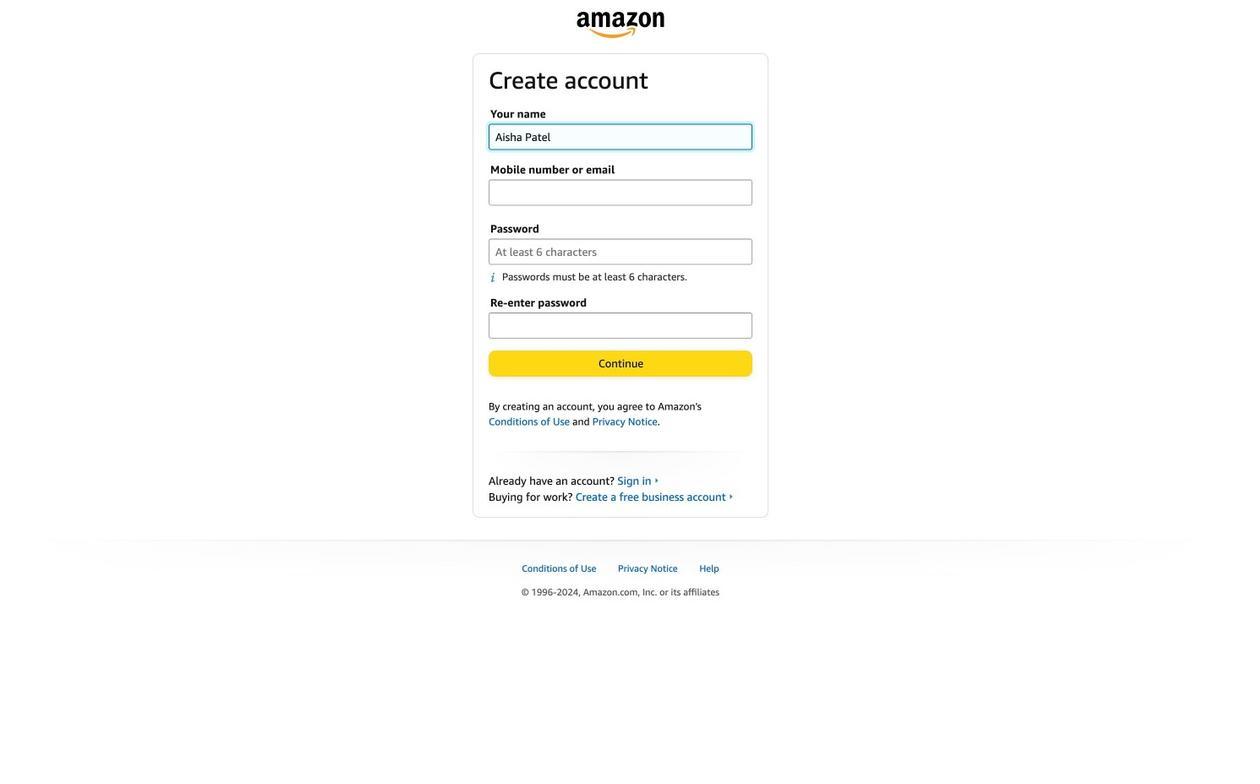 Task type: describe. For each thing, give the bounding box(es) containing it.
alert image
[[490, 272, 502, 283]]

amazon image
[[577, 12, 664, 38]]



Task type: locate. For each thing, give the bounding box(es) containing it.
At least 6 characters password field
[[489, 239, 753, 265]]

None password field
[[489, 313, 753, 339]]

First and last name text field
[[489, 124, 753, 150]]

None submit
[[490, 352, 752, 376]]

None email field
[[489, 180, 753, 206]]



Task type: vqa. For each thing, say whether or not it's contained in the screenshot.
search box within the the navigation "navigation"
no



